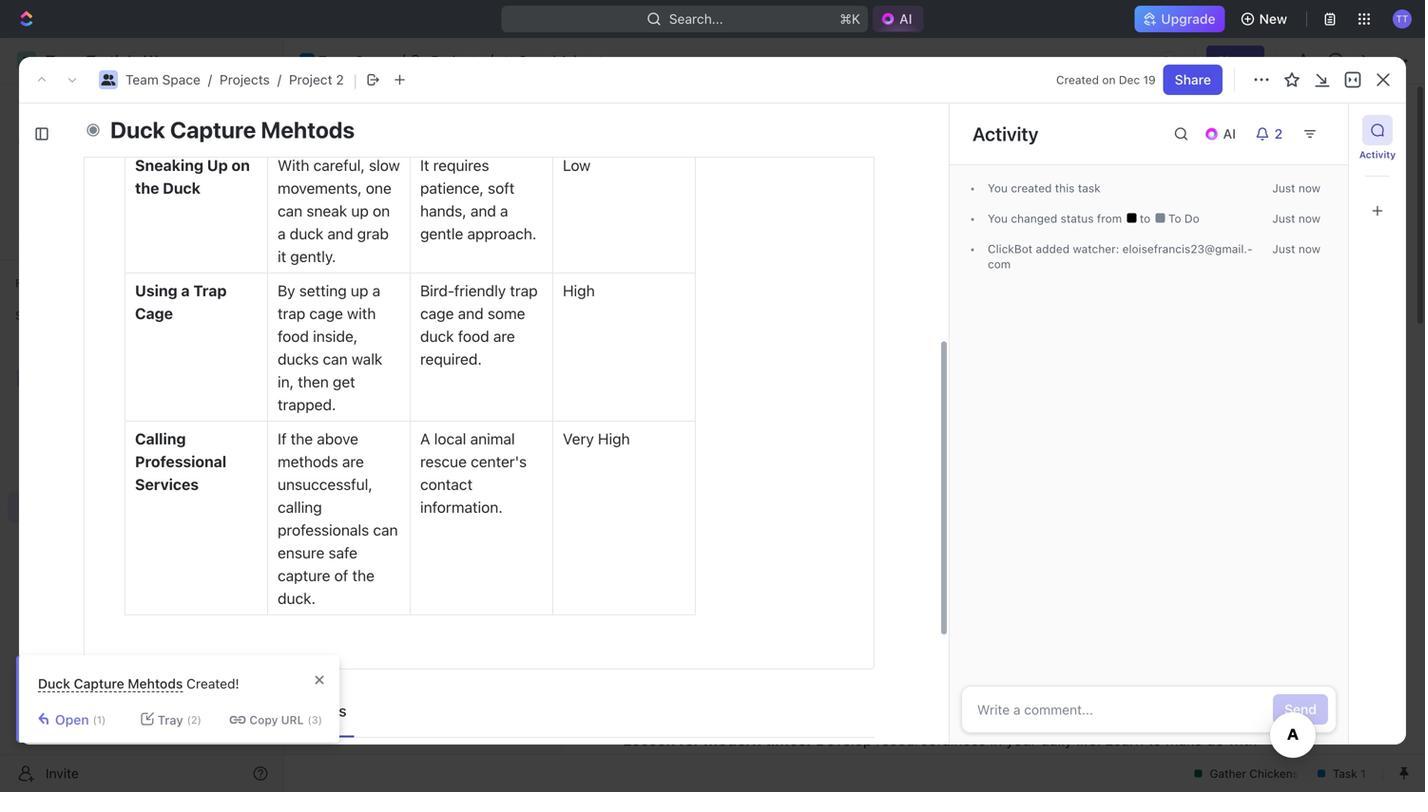 Task type: locate. For each thing, give the bounding box(es) containing it.
capture up up
[[170, 117, 256, 143]]

up right setting
[[351, 282, 368, 300]]

such up bread
[[420, 77, 453, 95]]

teaches
[[624, 678, 678, 696]]

1 vertical spatial duck
[[163, 179, 201, 197]]

and down "friendly"
[[458, 305, 484, 323]]

trap down by
[[278, 305, 305, 323]]

animal
[[470, 430, 515, 448]]

0 horizontal spatial space
[[82, 370, 121, 386]]

0 vertical spatial high
[[563, 282, 595, 300]]

0 horizontal spatial with
[[347, 305, 376, 323]]

from for lessons
[[801, 363, 865, 399]]

rescue
[[420, 453, 467, 471]]

careful,
[[313, 156, 365, 174]]

new right upgrade
[[1259, 11, 1287, 27]]

projects inside team space / projects / project 2 |
[[220, 72, 270, 87]]

projects inside "link"
[[57, 403, 107, 418]]

up inside the "with careful, slow movements, one can sneak up on a duck and grab it gently."
[[351, 202, 369, 220]]

cage down setting
[[309, 305, 343, 323]]

1 horizontal spatial team
[[125, 72, 159, 87]]

can inside the post-apocalyptic world now exists only in our worst nightmares or top-rated tv shows, but it can teach us several life lessons. although we hope humanity never has to experience such a catastrophe, there's always something to learn.
[[636, 505, 661, 523]]

1 vertical spatial of
[[811, 678, 825, 696]]

2 vertical spatial just
[[1272, 242, 1295, 256]]

cage inside by setting up a trap cage with food inside, ducks can walk in, then get trapped.
[[309, 305, 343, 323]]

user group image down spaces
[[19, 373, 34, 384]]

copy url (3)
[[249, 714, 322, 727]]

with inside develop resourcefulness in your daily life. learn to make do with less and recycle as much as possible.
[[1228, 732, 1257, 750]]

cage
[[135, 305, 173, 323]]

1 horizontal spatial on
[[373, 202, 390, 220]]

post- up teach
[[654, 482, 691, 501]]

project down the be
[[298, 109, 342, 125]]

0 horizontal spatial team space
[[46, 370, 121, 386]]

as down times:
[[800, 754, 816, 772]]

by
[[278, 282, 295, 300]]

the down 'sneaking'
[[135, 179, 159, 197]]

never
[[1061, 505, 1100, 523]]

0 vertical spatial from
[[1097, 212, 1122, 225]]

added
[[1036, 242, 1070, 256]]

post- inside in a post-apocalyptic world, resource scarcity is often the norm rather than the exception. this teaches us the importance of being resourceful and using what we have effectively.
[[652, 655, 689, 674]]

duck up 'sneaking'
[[110, 117, 165, 143]]

trap right "friendly"
[[510, 282, 538, 300]]

(1)
[[93, 714, 106, 727]]

0 vertical spatial activity
[[973, 123, 1039, 145]]

0 horizontal spatial cage
[[309, 305, 343, 323]]

1 vertical spatial grand adventure
[[622, 247, 921, 291]]

home link
[[8, 92, 276, 123]]

1 vertical spatial in
[[990, 732, 1002, 750]]

and up 'into'
[[359, 54, 385, 72]]

team up home 'link'
[[125, 72, 159, 87]]

team space link up calling
[[46, 363, 272, 394]]

team space up |
[[318, 53, 393, 69]]

grand down add comment
[[622, 247, 730, 291]]

0 vertical spatial up
[[351, 202, 369, 220]]

0 horizontal spatial on
[[231, 156, 250, 174]]

1 vertical spatial up
[[351, 282, 368, 300]]

the inside sneaking up on the duck
[[135, 179, 159, 197]]

2 vertical spatial adventure
[[738, 247, 921, 291]]

mehtods
[[261, 117, 355, 143], [128, 676, 183, 692]]

duck inside the "with careful, slow movements, one can sneak up on a duck and grab it gently."
[[290, 225, 323, 243]]

it inside the post-apocalyptic world now exists only in our worst nightmares or top-rated tv shows, but it can teach us several life lessons. although we hope humanity never has to experience such a catastrophe, there's always something to learn.
[[624, 505, 632, 523]]

for
[[1167, 363, 1205, 399], [680, 732, 701, 750]]

of inside in a post-apocalyptic world, resource scarcity is often the norm rather than the exception. this teaches us the importance of being resourceful and using what we have effectively.
[[811, 678, 825, 696]]

0 vertical spatial team
[[318, 53, 352, 69]]

in inside the post-apocalyptic world now exists only in our worst nightmares or top-rated tv shows, but it can teach us several life lessons. although we hope humanity never has to experience such a catastrophe, there's always something to learn.
[[925, 482, 937, 501]]

it
[[420, 156, 429, 174]]

share button
[[1163, 65, 1223, 95]]

ai inside dropdown button
[[1223, 126, 1236, 142]]

bread
[[420, 99, 460, 117]]

above
[[317, 430, 358, 448]]

food inside you require some duck-liked food such as seeds or bread crumbs.
[[496, 54, 528, 72]]

projects link up "duck capture mehtods"
[[220, 72, 270, 87]]

what
[[1024, 678, 1057, 696]]

your
[[1006, 732, 1036, 750]]

grand adventure
[[332, 212, 432, 227], [622, 247, 921, 291]]

0 vertical spatial apocalyptic
[[691, 482, 771, 501]]

our
[[941, 482, 964, 501]]

send
[[1285, 702, 1317, 718]]

from down 'at'
[[801, 363, 865, 399]]

it requires patience, soft hands, and a gentle approach.
[[420, 156, 537, 243]]

team inside tree
[[46, 370, 79, 386]]

1 horizontal spatial adventure
[[560, 53, 624, 69]]

2 inside dropdown button
[[1275, 126, 1283, 142]]

very high
[[563, 430, 630, 448]]

with up inside,
[[347, 305, 376, 323]]

⌘k
[[840, 11, 860, 27]]

0 vertical spatial projects link
[[431, 53, 482, 69]]

2 down slow
[[376, 182, 383, 196]]

on
[[1102, 73, 1116, 87], [231, 156, 250, 174], [373, 202, 390, 220]]

food inside by setting up a trap cage with food inside, ducks can walk in, then get trapped.
[[278, 328, 309, 346]]

it down the
[[624, 505, 632, 523]]

open (1)
[[55, 713, 106, 728]]

do up 'eloisefrancis23@gmail.'
[[1184, 212, 1200, 225]]

team space down spaces
[[46, 370, 121, 386]]

0 vertical spatial new
[[1259, 11, 1287, 27]]

something
[[816, 528, 889, 546]]

a inside in a post-apocalyptic world, resource scarcity is often the norm rather than the exception. this teaches us the importance of being resourceful and using what we have effectively.
[[640, 655, 648, 674]]

team inside team space / projects / project 2 |
[[125, 72, 159, 87]]

0 vertical spatial team space
[[318, 53, 393, 69]]

using inside in a post-apocalyptic world, resource scarcity is often the norm rather than the exception. this teaches us the importance of being resourceful and using what we have effectively.
[[983, 678, 1020, 696]]

and inside in a post-apocalyptic world, resource scarcity is often the norm rather than the exception. this teaches us the importance of being resourceful and using what we have effectively.
[[953, 678, 979, 696]]

🥊 grand adventure
[[501, 53, 624, 69]]

as inside you require some duck-liked food such as seeds or bread crumbs.
[[457, 77, 473, 95]]

0 horizontal spatial we
[[932, 505, 951, 523]]

19
[[1143, 73, 1156, 87]]

details button
[[84, 694, 147, 729]]

the inside life lessons from the post-apocalypse for modern times
[[872, 363, 917, 399]]

to left make in the bottom right of the page
[[1148, 732, 1161, 750]]

you inside you require some duck-liked food such as seeds or bread crumbs.
[[420, 31, 446, 49]]

0 horizontal spatial share
[[1175, 72, 1211, 87]]

mehtods up tray
[[128, 676, 183, 692]]

some inside bird-friendly trap cage and some duck food are required.
[[488, 305, 525, 323]]

1 horizontal spatial ai button
[[1196, 119, 1247, 149]]

but
[[1254, 482, 1277, 501]]

a down but
[[1267, 505, 1275, 523]]

can left the be
[[278, 77, 302, 95]]

the right if
[[291, 430, 313, 448]]

the post-apocalyptic world now exists only in our worst nightmares or top-rated tv shows, but it can teach us several life lessons. although we hope humanity never has to experience such a catastrophe, there's always something to learn.
[[624, 482, 1281, 546]]

1 cage from the left
[[309, 305, 343, 323]]

team space link
[[318, 53, 393, 69], [125, 72, 200, 87], [46, 363, 272, 394]]

and down soft
[[470, 202, 496, 220]]

0 horizontal spatial new
[[333, 243, 358, 257]]

1 horizontal spatial team space
[[318, 53, 393, 69]]

life
[[624, 363, 674, 399]]

open
[[55, 713, 89, 728]]

0 vertical spatial capture
[[170, 117, 256, 143]]

1 horizontal spatial mehtods
[[261, 117, 355, 143]]

dashboards
[[46, 196, 119, 212]]

and inside bird-friendly trap cage and some duck food are required.
[[458, 305, 484, 323]]

0 vertical spatial in
[[925, 482, 937, 501]]

as down modern
[[738, 754, 754, 772]]

2 just now from the top
[[1272, 212, 1321, 225]]

/ left the be
[[277, 72, 281, 87]]

with
[[347, 305, 376, 323], [1228, 732, 1257, 750]]

share inside button
[[1175, 72, 1211, 87]]

share right 19
[[1175, 72, 1211, 87]]

some inside you require some duck-liked food such as seeds or bread crumbs.
[[502, 31, 540, 49]]

2 vertical spatial team
[[46, 370, 79, 386]]

and down 'often'
[[953, 678, 979, 696]]

duck for duck capture mehtods
[[110, 117, 165, 143]]

from right status
[[1097, 212, 1122, 225]]

1 vertical spatial team space
[[46, 370, 121, 386]]

ducks
[[278, 350, 319, 368]]

share down new button
[[1217, 53, 1254, 68]]

team up project 2 link
[[318, 53, 352, 69]]

of left being
[[811, 678, 825, 696]]

from inside the 'task sidebar content' section
[[1097, 212, 1122, 225]]

and down "lesson"
[[655, 754, 680, 772]]

2 vertical spatial user group image
[[19, 373, 34, 384]]

now for added watcher:
[[1298, 242, 1321, 256]]

(3)
[[308, 714, 322, 727]]

1 vertical spatial just
[[1272, 212, 1295, 225]]

a right in
[[640, 655, 648, 674]]

team space link up |
[[318, 53, 393, 69]]

0 horizontal spatial mehtods
[[128, 676, 183, 692]]

2 inside team space / projects / project 2 |
[[336, 72, 344, 87]]

1 horizontal spatial do
[[1206, 732, 1224, 750]]

lessons.
[[805, 505, 861, 523]]

you left created
[[988, 182, 1008, 195]]

0 vertical spatial project
[[289, 72, 332, 87]]

1 vertical spatial project
[[298, 109, 342, 125]]

ai button down share button
[[1196, 119, 1247, 149]]

on down one
[[373, 202, 390, 220]]

modern
[[624, 409, 730, 445]]

ensure
[[278, 544, 324, 562]]

duck-
[[420, 54, 460, 72]]

subtasks
[[166, 703, 232, 721]]

project up contained
[[289, 72, 332, 87]]

2 horizontal spatial 2
[[1275, 126, 1283, 142]]

details
[[91, 703, 140, 721]]

duck down 'sneaking'
[[163, 179, 201, 197]]

0 horizontal spatial trap
[[278, 305, 305, 323]]

food
[[278, 54, 309, 72], [496, 54, 528, 72], [278, 328, 309, 346], [458, 328, 489, 346]]

up inside by setting up a trap cage with food inside, ducks can walk in, then get trapped.
[[351, 282, 368, 300]]

0 horizontal spatial such
[[420, 77, 453, 95]]

has
[[1104, 505, 1128, 523]]

1 horizontal spatial it
[[624, 505, 632, 523]]

soft
[[488, 179, 515, 197]]

1 horizontal spatial 2
[[376, 182, 383, 196]]

norm
[[1023, 655, 1059, 674]]

are up driven
[[324, 31, 346, 49]]

adventure up 'at'
[[738, 247, 921, 291]]

activity inside the 'task sidebar content' section
[[973, 123, 1039, 145]]

now for created this task
[[1298, 182, 1321, 195]]

1 vertical spatial ai
[[1223, 126, 1236, 142]]

of down safe
[[334, 567, 348, 585]]

or inside you require some duck-liked food such as seeds or bread crumbs.
[[522, 77, 536, 95]]

world
[[775, 482, 813, 501]]

2 left |
[[336, 72, 344, 87]]

ai button right ⌘k
[[873, 6, 924, 32]]

can inside by setting up a trap cage with food inside, ducks can walk in, then get trapped.
[[323, 350, 348, 368]]

1 vertical spatial mehtods
[[128, 676, 183, 692]]

/ up "duck capture mehtods"
[[208, 72, 212, 87]]

1 vertical spatial or
[[1091, 482, 1105, 501]]

1 horizontal spatial new
[[1259, 11, 1287, 27]]

on inside the "with careful, slow movements, one can sneak up on a duck and grab it gently."
[[373, 202, 390, 220]]

slow
[[369, 156, 400, 174]]

are down "friendly"
[[493, 328, 515, 346]]

0 vertical spatial it
[[278, 248, 286, 266]]

post- inside the post-apocalyptic world now exists only in our worst nightmares or top-rated tv shows, but it can teach us several life lessons. although we hope humanity never has to experience such a catastrophe, there's always something to learn.
[[654, 482, 691, 501]]

team space link inside tree
[[46, 363, 272, 394]]

the left norm at bottom
[[996, 655, 1019, 674]]

scarcity
[[883, 655, 937, 674]]

0 horizontal spatial or
[[522, 77, 536, 95]]

0 horizontal spatial duck
[[290, 225, 323, 243]]

food up required.
[[458, 328, 489, 346]]

0 vertical spatial such
[[420, 77, 453, 95]]

project for project notes
[[298, 109, 342, 125]]

apocalyptic up several
[[691, 482, 771, 501]]

2 vertical spatial projects
[[57, 403, 107, 418]]

1 horizontal spatial space
[[162, 72, 200, 87]]

3 just from the top
[[1272, 242, 1295, 256]]

user group image
[[302, 57, 312, 64], [101, 74, 116, 86], [19, 373, 34, 384]]

created on dec 19
[[1056, 73, 1156, 87]]

cage inside bird-friendly trap cage and some duck food are required.
[[420, 305, 454, 323]]

ai left '2' dropdown button
[[1223, 126, 1236, 142]]

0 vertical spatial us
[[708, 505, 724, 523]]

1 vertical spatial team
[[125, 72, 159, 87]]

2 / from the left
[[277, 72, 281, 87]]

using
[[135, 282, 177, 300]]

food down ducks
[[278, 54, 309, 72]]

in a post-apocalyptic world, resource scarcity is often the norm rather than the exception. this teaches us the importance of being resourceful and using what we have effectively.
[[624, 655, 1277, 696]]

such inside you require some duck-liked food such as seeds or bread crumbs.
[[420, 77, 453, 95]]

0 vertical spatial for
[[1167, 363, 1205, 399]]

0 vertical spatial duck
[[110, 117, 165, 143]]

tt button
[[1387, 4, 1417, 34]]

food inside bird-friendly trap cage and some duck food are required.
[[458, 328, 489, 346]]

are down above
[[342, 453, 364, 471]]

daily
[[1040, 732, 1073, 750]]

a left trap
[[181, 282, 190, 300]]

being
[[829, 678, 867, 696]]

new left page on the top left
[[333, 243, 358, 257]]

resourcefulness
[[876, 732, 986, 750]]

0 horizontal spatial adventure
[[371, 212, 432, 227]]

grand right 🥊
[[518, 53, 556, 69]]

the up lesson for modern times:
[[702, 678, 725, 696]]

task sidebar content section
[[945, 104, 1348, 745]]

2 right ai dropdown button
[[1275, 126, 1283, 142]]

requires
[[433, 156, 489, 174]]

team space link up home 'link'
[[125, 72, 200, 87]]

at
[[819, 314, 832, 330]]

team space for the topmost the team space link
[[318, 53, 393, 69]]

1 vertical spatial space
[[162, 72, 200, 87]]

can down the
[[636, 505, 661, 523]]

a inside the post-apocalyptic world now exists only in our worst nightmares or top-rated tv shows, but it can teach us several life lessons. although we hope humanity never has to experience such a catastrophe, there's always something to learn.
[[1267, 505, 1275, 523]]

can left sneak
[[278, 202, 302, 220]]

2 horizontal spatial projects
[[431, 53, 482, 69]]

1 horizontal spatial of
[[811, 678, 825, 696]]

just for added watcher:
[[1272, 242, 1295, 256]]

post-
[[654, 482, 691, 501], [652, 655, 689, 674]]

1 horizontal spatial or
[[1091, 482, 1105, 501]]

as down liked
[[457, 77, 473, 95]]

1 vertical spatial do
[[1206, 732, 1224, 750]]

1 vertical spatial with
[[1228, 732, 1257, 750]]

1 horizontal spatial such
[[1230, 505, 1263, 523]]

in inside develop resourcefulness in your daily life. learn to make do with less and recycle as much as possible.
[[990, 732, 1002, 750]]

1 vertical spatial apocalyptic
[[689, 655, 769, 674]]

pm
[[868, 314, 888, 330]]

1 horizontal spatial projects
[[220, 72, 270, 87]]

project inside team space / projects / project 2 |
[[289, 72, 332, 87]]

duck.
[[278, 590, 316, 608]]

to inside develop resourcefulness in your daily life. learn to make do with less and recycle as much as possible.
[[1148, 732, 1161, 750]]

learn
[[1105, 732, 1144, 750]]

1 vertical spatial user group image
[[101, 74, 116, 86]]

to up 'eloisefrancis23@gmail.'
[[1168, 212, 1181, 225]]

project notes
[[298, 109, 383, 125]]

we down rather
[[1061, 678, 1081, 696]]

new
[[1259, 11, 1287, 27], [333, 243, 358, 257]]

2 vertical spatial just now
[[1272, 242, 1321, 256]]

team space inside tree
[[46, 370, 121, 386]]

up down project 2
[[351, 202, 369, 220]]

apocalyptic up importance
[[689, 655, 769, 674]]

0 vertical spatial ai button
[[873, 6, 924, 32]]

1 vertical spatial it
[[624, 505, 632, 523]]

do inside develop resourcefulness in your daily life. learn to make do with less and recycle as much as possible.
[[1206, 732, 1224, 750]]

duck up gently.
[[290, 225, 323, 243]]

user group image inside tree
[[19, 373, 34, 384]]

for inside life lessons from the post-apocalypse for modern times
[[1167, 363, 1205, 399]]

duck for duck capture mehtods created!
[[38, 676, 70, 692]]

projects link down require
[[431, 53, 482, 69]]

1 horizontal spatial grand
[[518, 53, 556, 69]]

it
[[278, 248, 286, 266], [624, 505, 632, 523]]

space inside tree
[[82, 370, 121, 386]]

1 vertical spatial activity
[[1359, 149, 1396, 160]]

1 vertical spatial team space link
[[125, 72, 200, 87]]

0 vertical spatial just
[[1272, 182, 1295, 195]]

tt
[[1396, 13, 1408, 24]]

the down pm
[[872, 363, 917, 399]]

get
[[333, 373, 355, 391]]

projects link up calling
[[57, 395, 222, 426]]

can right professionals
[[373, 521, 398, 540]]

we down "our" on the right of the page
[[932, 505, 951, 523]]

are inside "if the above methods are unsuccessful, calling professionals can ensure safe capture of the duck."
[[342, 453, 364, 471]]

can down inside,
[[323, 350, 348, 368]]

1 vertical spatial ai button
[[1196, 119, 1247, 149]]

new inside button
[[1259, 11, 1287, 27]]

2 vertical spatial team space link
[[46, 363, 272, 394]]

times:
[[766, 732, 812, 750]]

duck inside bird-friendly trap cage and some duck food are required.
[[420, 328, 454, 346]]

we
[[932, 505, 951, 523], [1061, 678, 1081, 696]]

now
[[1298, 182, 1321, 195], [1298, 212, 1321, 225], [1298, 242, 1321, 256], [817, 482, 845, 501]]

capture up details
[[74, 676, 124, 692]]

tree
[[8, 331, 276, 588]]

tree containing team space
[[8, 331, 276, 588]]

a up by
[[278, 225, 286, 243]]

0 vertical spatial or
[[522, 77, 536, 95]]

us right teach
[[708, 505, 724, 523]]

1 vertical spatial post-
[[652, 655, 689, 674]]

grand down project 2
[[332, 212, 368, 227]]

0 horizontal spatial of
[[334, 567, 348, 585]]

0 horizontal spatial user group image
[[19, 373, 34, 384]]

0 vertical spatial using
[[278, 122, 315, 140]]

3 just now from the top
[[1272, 242, 1321, 256]]

2 cage from the left
[[420, 305, 454, 323]]

0 vertical spatial with
[[347, 305, 376, 323]]

cage down bird-
[[420, 305, 454, 323]]

very
[[563, 430, 594, 448]]

0 vertical spatial trap
[[510, 282, 538, 300]]

develop
[[816, 732, 872, 750]]

do right make in the bottom right of the page
[[1206, 732, 1224, 750]]

using inside ducks are very food driven and can be lured into a contained area using food.
[[278, 122, 315, 140]]

center's
[[471, 453, 527, 471]]

2 just from the top
[[1272, 212, 1295, 225]]

life lessons from the post-apocalypse for modern times
[[624, 363, 1211, 445]]

1 vertical spatial share
[[1175, 72, 1211, 87]]

adventure
[[560, 53, 624, 69], [371, 212, 432, 227], [738, 247, 921, 291]]

or right seeds
[[522, 77, 536, 95]]

some down "friendly"
[[488, 305, 525, 323]]

duck up open
[[38, 676, 70, 692]]

from inside life lessons from the post-apocalypse for modern times
[[801, 363, 865, 399]]

post- up the teaches
[[652, 655, 689, 674]]

just now
[[1272, 182, 1321, 195], [1272, 212, 1321, 225], [1272, 242, 1321, 256]]

a left contained
[[278, 99, 286, 117]]

on left "dec"
[[1102, 73, 1116, 87]]

using
[[278, 122, 315, 140], [983, 678, 1020, 696]]

it inside the "with careful, slow movements, one can sneak up on a duck and grab it gently."
[[278, 248, 286, 266]]

1 vertical spatial us
[[682, 678, 698, 696]]

project 2 link
[[289, 72, 344, 87]]

food up ducks
[[278, 328, 309, 346]]

it left gently.
[[278, 248, 286, 266]]

1 horizontal spatial ai
[[1223, 126, 1236, 142]]



Task type: vqa. For each thing, say whether or not it's contained in the screenshot.
Kendall Parks's Workspace
no



Task type: describe. For each thing, give the bounding box(es) containing it.
2 horizontal spatial adventure
[[738, 247, 921, 291]]

last updated: today at 5:28 pm
[[687, 314, 888, 330]]

a inside using a trap cage
[[181, 282, 190, 300]]

lesson for modern times:
[[624, 732, 812, 750]]

projects for projects "link" inside the tree
[[57, 403, 107, 418]]

to down although
[[893, 528, 907, 546]]

ai button
[[1196, 119, 1247, 149]]

learn.
[[911, 528, 949, 546]]

up
[[207, 156, 228, 174]]

post-
[[923, 363, 998, 399]]

required.
[[420, 350, 482, 368]]

importance
[[729, 678, 807, 696]]

user group image for middle the team space link
[[101, 74, 116, 86]]

home
[[46, 99, 82, 115]]

a inside it requires patience, soft hands, and a gentle approach.
[[500, 202, 508, 220]]

2 button
[[1247, 119, 1295, 149]]

very
[[350, 31, 380, 49]]

inside,
[[313, 328, 358, 346]]

you require some duck-liked food such as seeds or bread crumbs.
[[420, 31, 544, 117]]

although
[[865, 505, 928, 523]]

and inside develop resourcefulness in your daily life. learn to make do with less and recycle as much as possible.
[[655, 754, 680, 772]]

2 horizontal spatial grand
[[622, 247, 730, 291]]

hands,
[[420, 202, 466, 220]]

require
[[450, 31, 498, 49]]

team space for the team space link inside the tree
[[46, 370, 121, 386]]

clickbot
[[988, 242, 1033, 256]]

this
[[1244, 655, 1273, 674]]

rated
[[1139, 482, 1175, 501]]

5:28
[[835, 314, 864, 330]]

0 vertical spatial on
[[1102, 73, 1116, 87]]

space inside team space / projects / project 2 |
[[162, 72, 200, 87]]

and inside it requires patience, soft hands, and a gentle approach.
[[470, 202, 496, 220]]

0 vertical spatial adventure
[[560, 53, 624, 69]]

🥊
[[501, 54, 514, 68]]

2 horizontal spatial team
[[318, 53, 352, 69]]

the up effectively.
[[1142, 655, 1165, 674]]

duck inside sneaking up on the duck
[[163, 179, 201, 197]]

modern
[[705, 732, 762, 750]]

approach.
[[467, 225, 537, 243]]

us inside the post-apocalyptic world now exists only in our worst nightmares or top-rated tv shows, but it can teach us several life lessons. although we hope humanity never has to experience such a catastrophe, there's always something to learn.
[[708, 505, 724, 523]]

mehtods for duck capture mehtods
[[261, 117, 355, 143]]

just for changed status from
[[1272, 212, 1295, 225]]

1 horizontal spatial as
[[738, 754, 754, 772]]

rather
[[1062, 655, 1104, 674]]

new for new page
[[333, 243, 358, 257]]

action items button
[[251, 694, 354, 729]]

catastrophe,
[[624, 528, 710, 546]]

trap
[[193, 282, 227, 300]]

changed
[[1011, 212, 1057, 225]]

projects link inside tree
[[57, 395, 222, 426]]

1 vertical spatial projects link
[[220, 72, 270, 87]]

trap inside bird-friendly trap cage and some duck food are required.
[[510, 282, 538, 300]]

comment
[[671, 223, 728, 239]]

area
[[362, 99, 392, 117]]

now inside the post-apocalyptic world now exists only in our worst nightmares or top-rated tv shows, but it can teach us several life lessons. although we hope humanity never has to experience such a catastrophe, there's always something to learn.
[[817, 482, 845, 501]]

1 horizontal spatial high
[[598, 430, 630, 448]]

0 horizontal spatial high
[[563, 282, 595, 300]]

2 horizontal spatial space
[[355, 53, 393, 69]]

search...
[[669, 11, 723, 27]]

1 horizontal spatial share
[[1217, 53, 1254, 68]]

a local animal rescue center's contact information.
[[420, 430, 531, 517]]

and inside the "with careful, slow movements, one can sneak up on a duck and grab it gently."
[[327, 225, 353, 243]]

just now for added watcher:
[[1272, 242, 1321, 256]]

humanity
[[994, 505, 1057, 523]]

resourceful
[[871, 678, 949, 696]]

you for you
[[988, 212, 1008, 225]]

now for changed status from
[[1298, 212, 1321, 225]]

trap inside by setting up a trap cage with food inside, ducks can walk in, then get trapped.
[[278, 305, 305, 323]]

(2)
[[187, 714, 201, 727]]

1 vertical spatial for
[[680, 732, 701, 750]]

setting
[[299, 282, 347, 300]]

or inside the post-apocalyptic world now exists only in our worst nightmares or top-rated tv shows, but it can teach us several life lessons. although we hope humanity never has to experience such a catastrophe, there's always something to learn.
[[1091, 482, 1105, 501]]

resourcefulness
[[644, 592, 822, 619]]

to left to do
[[1140, 212, 1154, 225]]

apocalyptic inside the post-apocalyptic world now exists only in our worst nightmares or top-rated tv shows, but it can teach us several life lessons. although we hope humanity never has to experience such a catastrophe, there's always something to learn.
[[691, 482, 771, 501]]

we inside in a post-apocalyptic world, resource scarcity is often the norm rather than the exception. this teaches us the importance of being resourceful and using what we have effectively.
[[1061, 678, 1081, 696]]

a inside ducks are very food driven and can be lured into a contained area using food.
[[278, 99, 286, 117]]

user group image for the topmost the team space link
[[302, 57, 312, 64]]

invite
[[46, 766, 79, 782]]

are inside bird-friendly trap cage and some duck food are required.
[[493, 328, 515, 346]]

1 vertical spatial adventure
[[371, 212, 432, 227]]

project for project 2
[[332, 182, 373, 196]]

to do
[[1165, 212, 1200, 225]]

do inside the 'task sidebar content' section
[[1184, 212, 1200, 225]]

0 horizontal spatial ai
[[899, 11, 912, 27]]

than
[[1108, 655, 1138, 674]]

ducks are very food driven and can be lured into a contained area using food.
[[278, 31, 397, 140]]

new for new
[[1259, 11, 1287, 27]]

can inside "if the above methods are unsuccessful, calling professionals can ensure safe capture of the duck."
[[373, 521, 398, 540]]

to right has
[[1132, 505, 1146, 523]]

world,
[[773, 655, 815, 674]]

1 just now from the top
[[1272, 182, 1321, 195]]

the
[[624, 482, 650, 501]]

sneaking
[[135, 156, 203, 174]]

and inside ducks are very food driven and can be lured into a contained area using food.
[[359, 54, 385, 72]]

sidebar navigation
[[0, 38, 284, 793]]

created
[[1056, 73, 1099, 87]]

with careful, slow movements, one can sneak up on a duck and grab it gently.
[[278, 156, 404, 266]]

2 horizontal spatial as
[[800, 754, 816, 772]]

0 vertical spatial grand
[[518, 53, 556, 69]]

you for you require some duck-liked food such as seeds or bread crumbs.
[[420, 31, 446, 49]]

2 vertical spatial 2
[[376, 182, 383, 196]]

lessons
[[680, 363, 795, 399]]

0 vertical spatial team space link
[[318, 53, 393, 69]]

much
[[758, 754, 796, 772]]

capture for duck capture mehtods created!
[[74, 676, 124, 692]]

apocalyptic inside in a post-apocalyptic world, resource scarcity is often the norm rather than the exception. this teaches us the importance of being resourceful and using what we have effectively.
[[689, 655, 769, 674]]

tree inside sidebar navigation
[[8, 331, 276, 588]]

less
[[624, 754, 651, 772]]

this
[[1055, 182, 1075, 195]]

a inside the "with careful, slow movements, one can sneak up on a duck and grab it gently."
[[278, 225, 286, 243]]

0 vertical spatial grand adventure
[[332, 212, 432, 227]]

action items
[[258, 703, 347, 721]]

methods
[[278, 453, 338, 471]]

professionals
[[278, 521, 369, 540]]

created!
[[186, 676, 239, 692]]

grab
[[357, 225, 389, 243]]

changed status from
[[1008, 212, 1125, 225]]

on inside sneaking up on the duck
[[231, 156, 250, 174]]

sneaking up on the duck
[[135, 156, 253, 197]]

hope
[[955, 505, 990, 523]]

effectively.
[[1121, 678, 1196, 696]]

projects for top projects "link"
[[431, 53, 482, 69]]

top-
[[1109, 482, 1139, 501]]

trapped.
[[278, 396, 336, 414]]

|
[[353, 70, 357, 89]]

upgrade link
[[1135, 6, 1225, 32]]

user group image for the team space link inside the tree
[[19, 373, 34, 384]]

0 horizontal spatial ai button
[[873, 6, 924, 32]]

worst
[[968, 482, 1006, 501]]

can inside ducks are very food driven and can be lured into a contained area using food.
[[278, 77, 302, 95]]

task sidebar navigation tab list
[[1357, 115, 1398, 226]]

always
[[766, 528, 812, 546]]

com
[[988, 242, 1253, 271]]

a inside by setting up a trap cage with food inside, ducks can walk in, then get trapped.
[[372, 282, 380, 300]]

several
[[728, 505, 777, 523]]

from for status
[[1097, 212, 1122, 225]]

1 / from the left
[[208, 72, 212, 87]]

times
[[737, 409, 820, 445]]

mehtods for duck capture mehtods created!
[[128, 676, 183, 692]]

just now for changed status from
[[1272, 212, 1321, 225]]

you for you created this task
[[988, 182, 1008, 195]]

walk
[[352, 350, 382, 368]]

food inside ducks are very food driven and can be lured into a contained area using food.
[[278, 54, 309, 72]]

1 just from the top
[[1272, 182, 1295, 195]]

bird-friendly trap cage and some duck food are required.
[[420, 282, 542, 368]]

can inside the "with careful, slow movements, one can sneak up on a duck and grab it gently."
[[278, 202, 302, 220]]

in
[[624, 655, 636, 674]]

tray (2)
[[158, 713, 201, 728]]

activity inside task sidebar navigation tab list
[[1359, 149, 1396, 160]]

then
[[298, 373, 329, 391]]

services
[[135, 476, 199, 494]]

we inside the post-apocalyptic world now exists only in our worst nightmares or top-rated tv shows, but it can teach us several life lessons. although we hope humanity never has to experience such a catastrophe, there's always something to learn.
[[932, 505, 951, 523]]

of inside "if the above methods are unsuccessful, calling professionals can ensure safe capture of the duck."
[[334, 567, 348, 585]]

friendly
[[454, 282, 506, 300]]

one
[[366, 179, 391, 197]]

us inside in a post-apocalyptic world, resource scarcity is often the norm rather than the exception. this teaches us the importance of being resourceful and using what we have effectively.
[[682, 678, 698, 696]]

using a trap cage
[[135, 282, 230, 323]]

such inside the post-apocalyptic world now exists only in our worst nightmares or top-rated tv shows, but it can teach us several life lessons. although we hope humanity never has to experience such a catastrophe, there's always something to learn.
[[1230, 505, 1263, 523]]

the down safe
[[352, 567, 375, 585]]

eloisefrancis23@gmail. com
[[988, 242, 1253, 271]]

are inside ducks are very food driven and can be lured into a contained area using food.
[[324, 31, 346, 49]]

with inside by setting up a trap cage with food inside, ducks can walk in, then get trapped.
[[347, 305, 376, 323]]

shows,
[[1203, 482, 1250, 501]]

last
[[687, 314, 713, 330]]

1 vertical spatial grand
[[332, 212, 368, 227]]

capture for duck capture mehtods
[[170, 117, 256, 143]]



